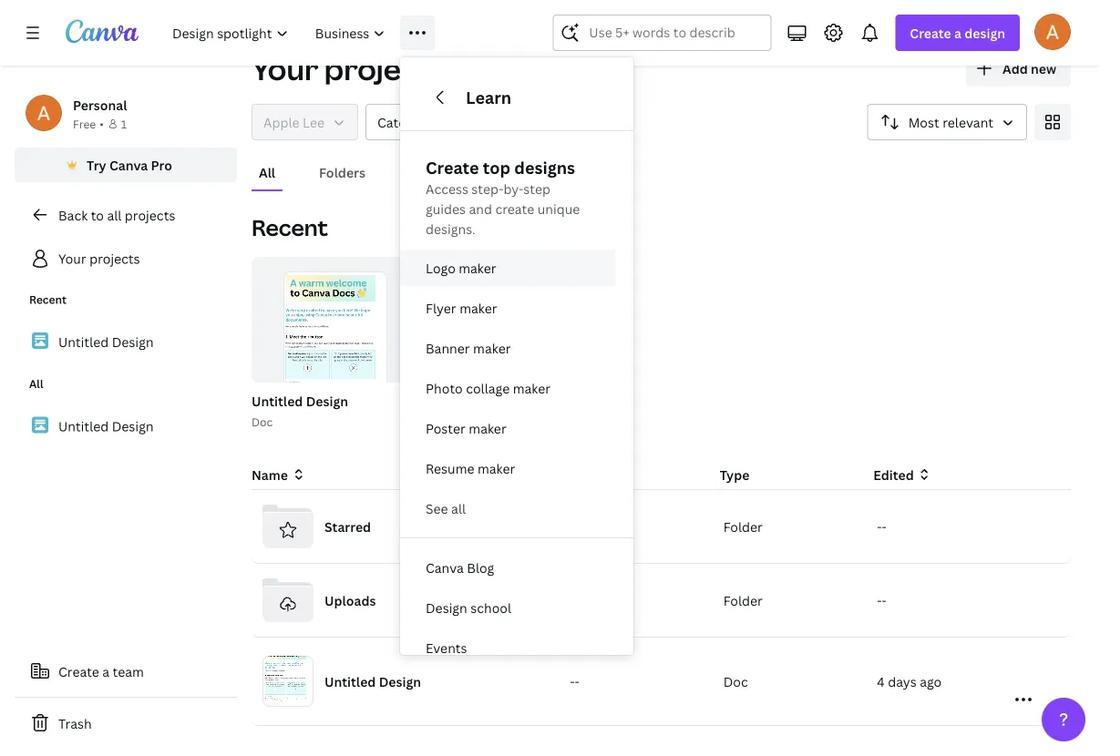 Task type: describe. For each thing, give the bounding box(es) containing it.
photo
[[426, 379, 463, 397]]

a for design
[[954, 24, 962, 41]]

1 horizontal spatial your projects
[[252, 49, 446, 89]]

free
[[73, 116, 96, 131]]

1 vertical spatial doc
[[723, 673, 748, 690]]

step-
[[472, 180, 503, 197]]

Category button
[[365, 104, 467, 140]]

try canva pro button
[[15, 148, 237, 182]]

back to all projects
[[58, 206, 175, 224]]

flyer
[[426, 299, 456, 317]]

folder for uploads
[[723, 592, 763, 609]]

-- for uploads
[[877, 592, 887, 609]]

2 untitled design link from the top
[[15, 407, 237, 446]]

designs
[[409, 164, 458, 181]]

by-
[[503, 180, 523, 197]]

0 vertical spatial your
[[252, 49, 318, 89]]

•
[[100, 116, 104, 131]]

create for team
[[58, 663, 99, 680]]

add new
[[1003, 60, 1056, 77]]

2 vertical spatial projects
[[89, 250, 140, 267]]

1 vertical spatial projects
[[125, 206, 175, 224]]

poster maker
[[426, 420, 506, 437]]

events link
[[400, 630, 633, 666]]

create top designs access step-by-step guides and create unique designs.
[[426, 156, 580, 237]]

apple lee image
[[1034, 13, 1071, 50]]

see all
[[426, 500, 466, 517]]

untitled inside the untitled design doc
[[252, 392, 303, 410]]

designs
[[514, 156, 575, 179]]

maker for poster maker
[[469, 420, 506, 437]]

untitled design button
[[252, 390, 348, 413]]

0 horizontal spatial your projects
[[58, 250, 140, 267]]

untitled design doc
[[252, 392, 348, 429]]

collage
[[466, 379, 510, 397]]

banner
[[426, 339, 470, 357]]

folders button
[[312, 155, 373, 190]]

canva blog
[[426, 559, 494, 576]]

name
[[252, 466, 288, 484]]

create
[[495, 200, 534, 217]]

top
[[483, 156, 510, 179]]

Search search field
[[589, 15, 735, 50]]

back to all projects link
[[15, 197, 237, 233]]

see all link
[[400, 490, 615, 527]]

category
[[377, 113, 433, 131]]

try
[[87, 156, 106, 174]]

2 vertical spatial --
[[570, 673, 579, 690]]

design school
[[426, 599, 511, 616]]

maker for resume maker
[[478, 460, 515, 477]]

resume maker link
[[400, 450, 615, 487]]

create for designs
[[426, 156, 479, 179]]

flyer maker link
[[400, 290, 615, 326]]

school
[[470, 599, 511, 616]]

ago
[[920, 673, 942, 690]]

most relevant
[[908, 113, 993, 131]]

create a team
[[58, 663, 144, 680]]

top level navigation element containing learn
[[160, 15, 633, 756]]

designs button
[[402, 155, 465, 190]]

access
[[426, 180, 468, 197]]

add
[[1003, 60, 1028, 77]]

0 vertical spatial recent
[[252, 213, 328, 242]]

unique
[[537, 200, 580, 217]]

logo maker
[[426, 259, 496, 276]]

new
[[1031, 60, 1056, 77]]

1 vertical spatial your
[[58, 250, 86, 267]]

all inside button
[[259, 164, 275, 181]]

personal
[[73, 96, 127, 113]]

4 days ago
[[877, 673, 942, 690]]

your projects link
[[15, 241, 237, 277]]

0 vertical spatial untitled design
[[58, 333, 154, 351]]

photo collage maker link
[[400, 370, 615, 406]]

trash link
[[15, 705, 237, 742]]

type
[[720, 466, 749, 484]]

starred
[[324, 518, 371, 535]]

flyer maker
[[426, 299, 497, 317]]

design inside the untitled design doc
[[306, 392, 348, 410]]



Task type: locate. For each thing, give the bounding box(es) containing it.
projects up category
[[324, 49, 446, 89]]

4
[[877, 673, 885, 690]]

maker right logo
[[459, 259, 496, 276]]

untitled
[[58, 333, 109, 351], [252, 392, 303, 410], [58, 418, 109, 435], [324, 673, 376, 690]]

1 vertical spatial canva
[[426, 559, 464, 576]]

untitled design
[[58, 333, 154, 351], [58, 418, 154, 435], [324, 673, 421, 690]]

a inside dropdown button
[[954, 24, 962, 41]]

maker inside resume maker link
[[478, 460, 515, 477]]

create left design
[[910, 24, 951, 41]]

folder
[[723, 518, 763, 535], [723, 592, 763, 609]]

create a team button
[[15, 653, 237, 690]]

0 vertical spatial all
[[259, 164, 275, 181]]

your up the apple
[[252, 49, 318, 89]]

1 vertical spatial --
[[877, 592, 887, 609]]

all button
[[252, 155, 283, 190]]

1 horizontal spatial a
[[954, 24, 962, 41]]

1 vertical spatial all
[[29, 376, 43, 391]]

projects up your projects link on the top of page
[[125, 206, 175, 224]]

designs.
[[426, 220, 475, 237]]

logo
[[426, 259, 456, 276]]

maker for logo maker
[[459, 259, 496, 276]]

0 horizontal spatial all
[[29, 376, 43, 391]]

0 vertical spatial untitled design link
[[15, 323, 237, 361]]

projects down back to all projects
[[89, 250, 140, 267]]

-
[[877, 518, 882, 535], [882, 518, 887, 535], [877, 592, 882, 609], [882, 592, 887, 609], [570, 673, 575, 690], [575, 673, 579, 690]]

0 horizontal spatial canva
[[109, 156, 148, 174]]

folders
[[319, 164, 366, 181]]

1 horizontal spatial recent
[[252, 213, 328, 242]]

back
[[58, 206, 88, 224]]

0 vertical spatial doc
[[252, 414, 273, 429]]

2 folder from the top
[[723, 592, 763, 609]]

doc
[[252, 414, 273, 429], [723, 673, 748, 690]]

maker inside banner maker link
[[473, 339, 511, 357]]

maker inside poster maker 'link'
[[469, 420, 506, 437]]

0 horizontal spatial all
[[107, 206, 122, 224]]

a for team
[[102, 663, 109, 680]]

create
[[910, 24, 951, 41], [426, 156, 479, 179], [58, 663, 99, 680]]

poster maker link
[[400, 410, 615, 447]]

--
[[877, 518, 887, 535], [877, 592, 887, 609], [570, 673, 579, 690]]

canva
[[109, 156, 148, 174], [426, 559, 464, 576]]

create up access
[[426, 156, 479, 179]]

0 horizontal spatial create
[[58, 663, 99, 680]]

2 horizontal spatial create
[[910, 24, 951, 41]]

lee
[[303, 113, 324, 131]]

1 vertical spatial all
[[451, 500, 466, 517]]

design school link
[[400, 590, 633, 626]]

add new button
[[966, 50, 1071, 87]]

your projects
[[252, 49, 446, 89], [58, 250, 140, 267]]

photo collage maker
[[426, 379, 551, 397]]

canva blog link
[[400, 550, 633, 586]]

projects
[[324, 49, 446, 89], [125, 206, 175, 224], [89, 250, 140, 267]]

1 horizontal spatial all
[[259, 164, 275, 181]]

None search field
[[553, 15, 771, 51]]

maker inside the flyer maker link
[[459, 299, 497, 317]]

menu
[[400, 57, 633, 756]]

folder for starred
[[723, 518, 763, 535]]

all
[[107, 206, 122, 224], [451, 500, 466, 517]]

0 horizontal spatial your
[[58, 250, 86, 267]]

your projects up lee in the top of the page
[[252, 49, 446, 89]]

1 vertical spatial create
[[426, 156, 479, 179]]

banner maker link
[[400, 330, 615, 366]]

canva inside menu
[[426, 559, 464, 576]]

0 vertical spatial all
[[107, 206, 122, 224]]

pro
[[151, 156, 172, 174]]

design inside design school "link"
[[426, 599, 467, 616]]

most
[[908, 113, 939, 131]]

maker up photo collage maker
[[473, 339, 511, 357]]

1 vertical spatial folder
[[723, 592, 763, 609]]

canva left blog
[[426, 559, 464, 576]]

all inside back to all projects link
[[107, 206, 122, 224]]

0 vertical spatial canva
[[109, 156, 148, 174]]

2 vertical spatial create
[[58, 663, 99, 680]]

create a design
[[910, 24, 1005, 41]]

0 vertical spatial --
[[877, 518, 887, 535]]

poster
[[426, 420, 466, 437]]

canva right try
[[109, 156, 148, 174]]

your
[[252, 49, 318, 89], [58, 250, 86, 267]]

try canva pro
[[87, 156, 172, 174]]

maker inside 'photo collage maker' link
[[513, 379, 551, 397]]

see
[[426, 500, 448, 517]]

create inside create top designs access step-by-step guides and create unique designs.
[[426, 156, 479, 179]]

name button
[[252, 465, 306, 485]]

step
[[523, 180, 550, 197]]

1 vertical spatial recent
[[29, 292, 66, 307]]

1 horizontal spatial your
[[252, 49, 318, 89]]

logo maker link
[[400, 250, 615, 286]]

team
[[113, 663, 144, 680]]

all right to
[[107, 206, 122, 224]]

doc inside the untitled design doc
[[252, 414, 273, 429]]

1 horizontal spatial canva
[[426, 559, 464, 576]]

0 vertical spatial projects
[[324, 49, 446, 89]]

0 vertical spatial create
[[910, 24, 951, 41]]

-- down events link
[[570, 673, 579, 690]]

1 untitled design link from the top
[[15, 323, 237, 361]]

your projects down to
[[58, 250, 140, 267]]

recent down your projects link on the top of page
[[29, 292, 66, 307]]

1 horizontal spatial doc
[[723, 673, 748, 690]]

create inside dropdown button
[[910, 24, 951, 41]]

apple
[[263, 113, 299, 131]]

days
[[888, 673, 917, 690]]

Sort by button
[[867, 104, 1027, 140]]

free •
[[73, 116, 104, 131]]

menu containing learn
[[400, 57, 633, 756]]

a
[[954, 24, 962, 41], [102, 663, 109, 680]]

recent down all button
[[252, 213, 328, 242]]

1 horizontal spatial create
[[426, 156, 479, 179]]

maker inside logo maker link
[[459, 259, 496, 276]]

1 vertical spatial a
[[102, 663, 109, 680]]

design
[[112, 333, 154, 351], [306, 392, 348, 410], [112, 418, 154, 435], [426, 599, 467, 616], [379, 673, 421, 690]]

and
[[469, 200, 492, 217]]

recent
[[252, 213, 328, 242], [29, 292, 66, 307]]

to
[[91, 206, 104, 224]]

Owner button
[[252, 104, 358, 140]]

a left design
[[954, 24, 962, 41]]

-- up 4
[[877, 592, 887, 609]]

a left team
[[102, 663, 109, 680]]

2 vertical spatial untitled design
[[324, 673, 421, 690]]

resume maker
[[426, 460, 515, 477]]

1 horizontal spatial all
[[451, 500, 466, 517]]

learn
[[466, 86, 511, 108]]

create inside 'button'
[[58, 663, 99, 680]]

maker down collage
[[469, 420, 506, 437]]

1 vertical spatial your projects
[[58, 250, 140, 267]]

guides
[[426, 200, 466, 217]]

edited
[[873, 466, 914, 484]]

maker right collage
[[513, 379, 551, 397]]

all inside see all link
[[451, 500, 466, 517]]

menu inside top level navigation element
[[400, 57, 633, 756]]

0 vertical spatial a
[[954, 24, 962, 41]]

banner maker
[[426, 339, 511, 357]]

0 horizontal spatial a
[[102, 663, 109, 680]]

0 vertical spatial folder
[[723, 518, 763, 535]]

blog
[[467, 559, 494, 576]]

events
[[426, 639, 467, 656]]

apple lee
[[263, 113, 324, 131]]

relevant
[[943, 113, 993, 131]]

create left team
[[58, 663, 99, 680]]

maker for banner maker
[[473, 339, 511, 357]]

your down back
[[58, 250, 86, 267]]

top level navigation element
[[160, 15, 633, 756], [160, 15, 509, 51]]

all right see
[[451, 500, 466, 517]]

a inside 'button'
[[102, 663, 109, 680]]

-- for starred
[[877, 518, 887, 535]]

uploads
[[324, 592, 376, 609]]

1 vertical spatial untitled design link
[[15, 407, 237, 446]]

edited button
[[873, 465, 1012, 485]]

maker
[[459, 259, 496, 276], [459, 299, 497, 317], [473, 339, 511, 357], [513, 379, 551, 397], [469, 420, 506, 437], [478, 460, 515, 477]]

create a design button
[[895, 15, 1020, 51]]

1 folder from the top
[[723, 518, 763, 535]]

maker down poster maker 'link'
[[478, 460, 515, 477]]

trash
[[58, 715, 92, 732]]

resume
[[426, 460, 474, 477]]

canva inside "button"
[[109, 156, 148, 174]]

1
[[121, 116, 127, 131]]

maker for flyer maker
[[459, 299, 497, 317]]

0 horizontal spatial doc
[[252, 414, 273, 429]]

0 vertical spatial your projects
[[252, 49, 446, 89]]

create for design
[[910, 24, 951, 41]]

-- down edited
[[877, 518, 887, 535]]

maker right flyer on the left of the page
[[459, 299, 497, 317]]

0 horizontal spatial recent
[[29, 292, 66, 307]]

1 vertical spatial untitled design
[[58, 418, 154, 435]]

design
[[965, 24, 1005, 41]]



Task type: vqa. For each thing, say whether or not it's contained in the screenshot.
Resume Maker on the bottom
yes



